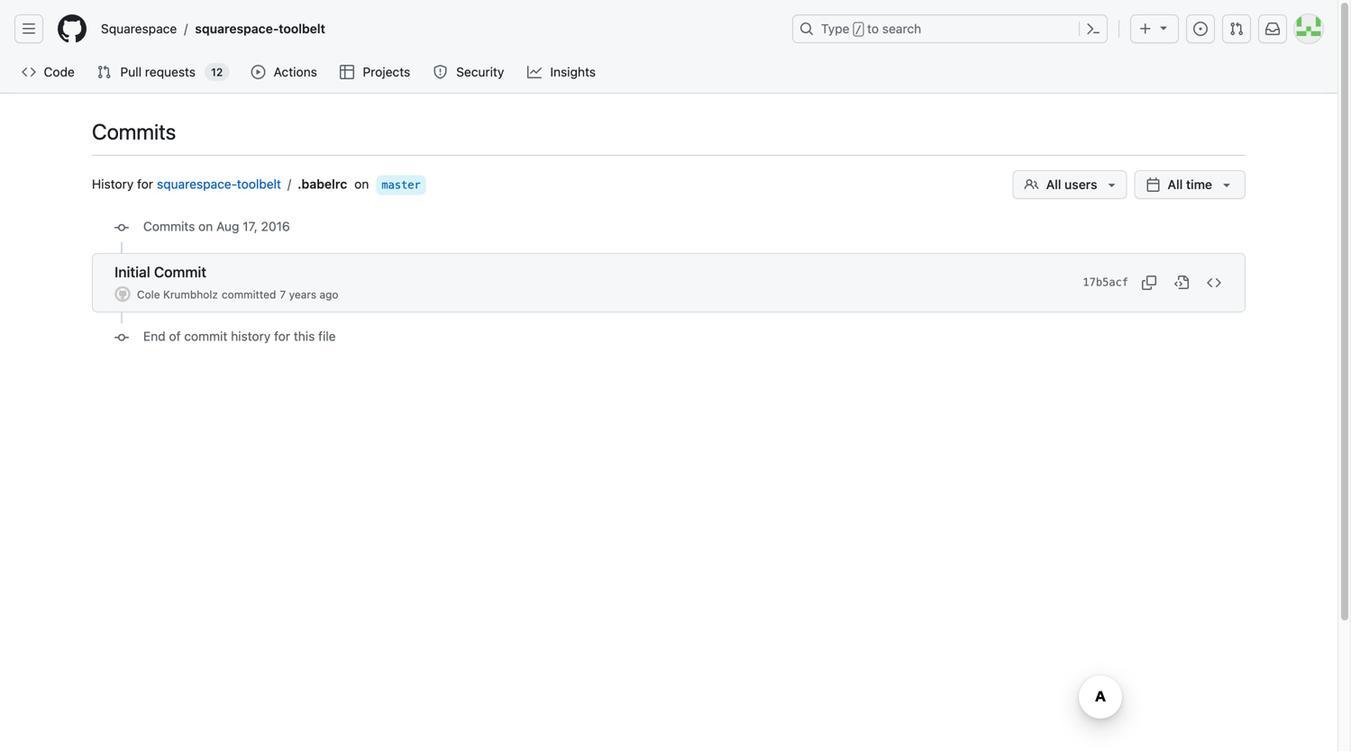 Task type: describe. For each thing, give the bounding box(es) containing it.
17,
[[243, 219, 258, 234]]

history
[[92, 176, 134, 191]]

time
[[1186, 177, 1213, 192]]

sc 9kayk9 0 image for end of commit history for this file
[[114, 331, 129, 345]]

1 vertical spatial toolbelt
[[237, 176, 281, 191]]

homepage image
[[58, 14, 87, 43]]

play image
[[251, 65, 265, 79]]

git pull request image
[[97, 65, 111, 79]]

shield image
[[433, 65, 448, 79]]

.babelrc
[[298, 176, 347, 191]]

command palette image
[[1086, 22, 1101, 36]]

squarespace-toolbelt
[[157, 176, 281, 191]]

years
[[289, 288, 317, 301]]

users
[[1065, 177, 1098, 192]]

squarespace / squarespace-toolbelt
[[101, 21, 325, 36]]

file code image
[[1175, 276, 1189, 290]]

7
[[280, 288, 286, 301]]

1 vertical spatial for
[[274, 329, 290, 344]]

insights link
[[520, 59, 605, 86]]

1 vertical spatial squarespace-
[[157, 176, 237, 191]]

pull requests
[[120, 64, 196, 79]]

plus image
[[1139, 22, 1153, 36]]

cole
[[137, 288, 160, 301]]

master link
[[376, 175, 426, 195]]

1 vertical spatial on
[[198, 219, 213, 234]]

sc 9kayk9 0 image for commits on aug 17, 2016
[[114, 221, 129, 235]]

17b5acf link
[[1075, 270, 1137, 296]]

sc 9kayk9 0 image for all time
[[1146, 178, 1161, 192]]

toolbelt inside squarespace / squarespace-toolbelt
[[279, 21, 325, 36]]

security link
[[426, 59, 513, 86]]

cole krumbholz
[[137, 288, 218, 301]]

sc 9kayk9 0 image for all users
[[1025, 178, 1039, 192]]

master
[[382, 179, 421, 191]]

author image
[[115, 287, 130, 302]]

graph image
[[527, 65, 542, 79]]

code
[[44, 64, 75, 79]]

actions link
[[244, 59, 326, 86]]

17b5acf
[[1083, 276, 1129, 289]]

squarespace
[[101, 21, 177, 36]]

end of commit history for this file
[[143, 329, 336, 344]]

0 vertical spatial on
[[355, 176, 369, 191]]

history for
[[92, 176, 153, 191]]

ago
[[320, 288, 339, 301]]

projects
[[363, 64, 410, 79]]

squarespace link
[[94, 14, 184, 43]]

0 vertical spatial for
[[137, 176, 153, 191]]



Task type: locate. For each thing, give the bounding box(es) containing it.
squarespace-toolbelt link
[[188, 14, 333, 43], [157, 175, 281, 194]]

1 all from the left
[[1046, 177, 1061, 192]]

/ left to
[[855, 23, 862, 36]]

history
[[231, 329, 271, 344]]

all for all users
[[1046, 177, 1061, 192]]

commit
[[184, 329, 228, 344]]

sc 9kayk9 0 image left all time
[[1146, 178, 1161, 192]]

initial
[[114, 264, 150, 281]]

of
[[169, 329, 181, 344]]

0 vertical spatial squarespace-toolbelt link
[[188, 14, 333, 43]]

pull
[[120, 64, 142, 79]]

commits up history for in the top left of the page
[[92, 119, 176, 144]]

file
[[318, 329, 336, 344]]

all users button
[[1013, 170, 1127, 199]]

code image
[[22, 65, 36, 79]]

triangle down image right users
[[1105, 178, 1119, 192]]

all for all time
[[1168, 177, 1183, 192]]

table image
[[340, 65, 354, 79]]

1 horizontal spatial on
[[355, 176, 369, 191]]

0 horizontal spatial triangle down image
[[1105, 178, 1119, 192]]

on left aug
[[198, 219, 213, 234]]

/ for squarespace
[[184, 21, 188, 36]]

search
[[882, 21, 922, 36]]

all time button
[[1135, 170, 1246, 199]]

committed 7 years ago
[[222, 288, 339, 301]]

/ up requests
[[184, 21, 188, 36]]

sc 9kayk9 0 image left end
[[114, 331, 129, 345]]

squarespace-
[[195, 21, 279, 36], [157, 176, 237, 191]]

0 horizontal spatial on
[[198, 219, 213, 234]]

commits for commits
[[92, 119, 176, 144]]

insights
[[550, 64, 596, 79]]

sc 9kayk9 0 image
[[1025, 178, 1039, 192], [1146, 178, 1161, 192], [114, 221, 129, 235], [114, 331, 129, 345]]

/ inside squarespace / squarespace-toolbelt
[[184, 21, 188, 36]]

commits for commits on aug 17, 2016
[[143, 219, 195, 234]]

commit
[[154, 264, 207, 281]]

all users
[[1046, 177, 1098, 192]]

initial commit link
[[114, 264, 207, 281]]

1 horizontal spatial triangle down image
[[1157, 20, 1171, 35]]

notifications image
[[1266, 22, 1280, 36]]

on
[[355, 176, 369, 191], [198, 219, 213, 234]]

2 all from the left
[[1168, 177, 1183, 192]]

squarespace- inside squarespace / squarespace-toolbelt
[[195, 21, 279, 36]]

toolbelt
[[279, 21, 325, 36], [237, 176, 281, 191]]

type / to search
[[821, 21, 922, 36]]

1 horizontal spatial all
[[1168, 177, 1183, 192]]

all
[[1046, 177, 1061, 192], [1168, 177, 1183, 192]]

committed
[[222, 288, 276, 301]]

initial commit
[[114, 264, 207, 281]]

initial commit. more information available below. list item
[[93, 254, 1245, 312]]

commits
[[92, 119, 176, 144], [143, 219, 195, 234]]

1 horizontal spatial for
[[274, 329, 290, 344]]

0 horizontal spatial /
[[184, 21, 188, 36]]

sc 9kayk9 0 image left all users at the top right of page
[[1025, 178, 1039, 192]]

triangle down image right plus icon
[[1157, 20, 1171, 35]]

squarespace-toolbelt link up commits on aug 17, 2016
[[157, 175, 281, 194]]

all time
[[1168, 177, 1213, 192]]

sc 9kayk9 0 image inside 'all time' popup button
[[1146, 178, 1161, 192]]

12
[[211, 66, 223, 78]]

triangle down image
[[1220, 178, 1234, 192]]

krumbholz
[[163, 288, 218, 301]]

1 horizontal spatial /
[[855, 23, 862, 36]]

0 vertical spatial triangle down image
[[1157, 20, 1171, 35]]

0 vertical spatial toolbelt
[[279, 21, 325, 36]]

end
[[143, 329, 166, 344]]

git pull request image
[[1230, 22, 1244, 36]]

0 vertical spatial commits
[[92, 119, 176, 144]]

0 horizontal spatial for
[[137, 176, 153, 191]]

0 horizontal spatial all
[[1046, 177, 1061, 192]]

.babelrc link
[[298, 175, 347, 194]]

squarespace-toolbelt link up the play 'icon'
[[188, 14, 333, 43]]

/ for type
[[855, 23, 862, 36]]

list
[[94, 14, 782, 43]]

code image
[[1207, 276, 1222, 290]]

projects link
[[333, 59, 419, 86]]

type
[[821, 21, 850, 36]]

for
[[137, 176, 153, 191], [274, 329, 290, 344]]

requests
[[145, 64, 196, 79]]

all left users
[[1046, 177, 1061, 192]]

for left 'this'
[[274, 329, 290, 344]]

1 vertical spatial triangle down image
[[1105, 178, 1119, 192]]

this
[[294, 329, 315, 344]]

commits on aug 17, 2016 list
[[93, 254, 1245, 312]]

toolbelt up actions
[[279, 21, 325, 36]]

actions
[[274, 64, 317, 79]]

commits on aug 17, 2016
[[143, 219, 290, 234]]

squarespace- up 12
[[195, 21, 279, 36]]

aug
[[216, 219, 239, 234]]

list containing squarespace / squarespace-toolbelt
[[94, 14, 782, 43]]

security
[[456, 64, 504, 79]]

code link
[[14, 59, 82, 86]]

triangle down image
[[1157, 20, 1171, 35], [1105, 178, 1119, 192]]

0 vertical spatial squarespace-
[[195, 21, 279, 36]]

on right .babelrc
[[355, 176, 369, 191]]

squarespace- up commits on aug 17, 2016
[[157, 176, 237, 191]]

triangle down image inside the all users popup button
[[1105, 178, 1119, 192]]

toolbelt up 17,
[[237, 176, 281, 191]]

commits up initial commit
[[143, 219, 195, 234]]

/
[[184, 21, 188, 36], [855, 23, 862, 36]]

1 vertical spatial commits
[[143, 219, 195, 234]]

for right the history
[[137, 176, 153, 191]]

2016
[[261, 219, 290, 234]]

copy full sha for 17b5acf image
[[1142, 276, 1157, 290]]

issue opened image
[[1194, 22, 1208, 36]]

all left time
[[1168, 177, 1183, 192]]

sc 9kayk9 0 image down history for in the top left of the page
[[114, 221, 129, 235]]

1 vertical spatial squarespace-toolbelt link
[[157, 175, 281, 194]]

/ inside type / to search
[[855, 23, 862, 36]]

to
[[867, 21, 879, 36]]



Task type: vqa. For each thing, say whether or not it's contained in the screenshot.
'fields' inside the changes the view when it has changes in fields jsonfield . the jsonfield.encoder is assigned to json.dumps . ( #489 ) feat: added support for correlation id. ( #481 ) feat: added pre-log and post-log signals. ( #483 ) feat: make timestamp in logentry overwritable. ( #476 ) feat: support excluding field names globally when auditlog_include_all_models is enabled. ( #498 )
no



